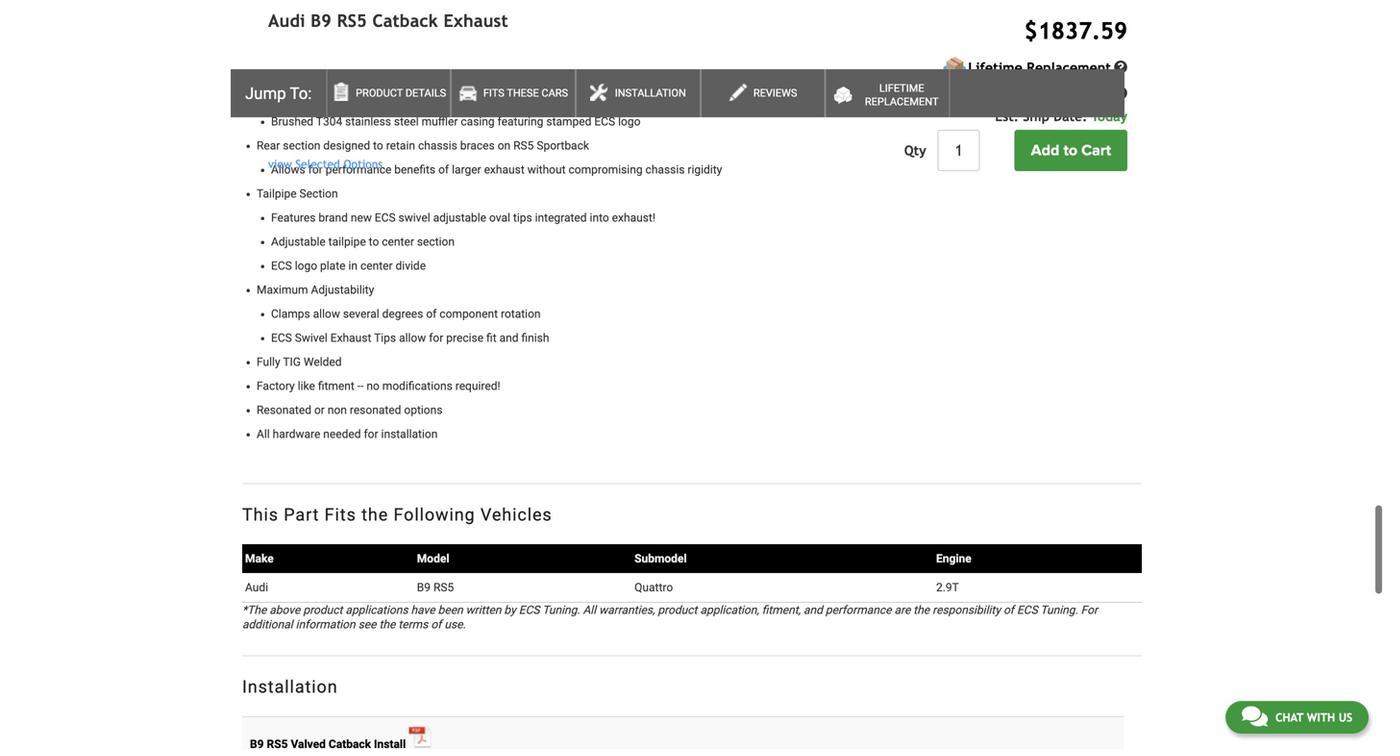 Task type: vqa. For each thing, say whether or not it's contained in the screenshot.
warranties,
yes



Task type: describe. For each thing, give the bounding box(es) containing it.
to left retain
[[373, 139, 383, 153]]

1 vertical spatial exhaust
[[484, 163, 525, 177]]

tips
[[374, 332, 396, 345]]

all hardware needed for installation
[[257, 428, 438, 441]]

center for plate in
[[361, 259, 393, 273]]

1 vertical spatial fitment
[[318, 380, 355, 393]]

adjustable
[[433, 211, 487, 225]]

ship
[[1023, 109, 1050, 124]]

terms
[[398, 618, 428, 631]]

allows
[[271, 163, 306, 177]]

maximum
[[257, 283, 308, 297]]

date:
[[1054, 109, 1088, 124]]

for down clamps allow several degrees of component rotation
[[429, 332, 444, 345]]

1 product from the left
[[303, 604, 343, 617]]

0 horizontal spatial section
[[283, 139, 321, 153]]

steel
[[394, 115, 419, 129]]

ecs right responsibility
[[1018, 604, 1038, 617]]

operation
[[825, 67, 874, 81]]

0 vertical spatial fits
[[484, 87, 505, 99]]

the down 'applications'
[[379, 618, 396, 631]]

this product is lifetime replacement eligible image
[[943, 56, 967, 80]]

0 vertical spatial performance
[[326, 163, 392, 177]]

lifetime inside lifetime replacement
[[880, 82, 925, 94]]

welded in oe locations for precise fitment
[[271, 19, 486, 32]]

perforated
[[357, 91, 410, 105]]

chat with us link
[[1226, 701, 1370, 734]]

question circle image
[[1115, 87, 1128, 100]]

or
[[314, 404, 325, 417]]

fully
[[257, 356, 280, 369]]

rotation
[[501, 307, 541, 321]]

0 vertical spatial oe
[[324, 19, 339, 32]]

see
[[358, 618, 377, 631]]

with
[[1308, 711, 1336, 724]]

ecs logo plate in center divide
[[271, 259, 426, 273]]

model
[[417, 552, 450, 566]]

engine
[[937, 552, 972, 566]]

est. ship date: today
[[996, 109, 1128, 124]]

1 horizontal spatial into
[[590, 211, 609, 225]]

today
[[1092, 109, 1128, 124]]

component
[[440, 307, 498, 321]]

swivel
[[295, 332, 328, 345]]

clamps
[[271, 307, 310, 321]]

resonated
[[350, 404, 401, 417]]

submodel
[[635, 552, 687, 566]]

catback
[[373, 11, 438, 31]]

performance inside *the above product applications have been written by                 ecs tuning. all warranties, product application, fitment,                 and performance are the responsibility of ecs tuning.                 for additional information see the terms of use.
[[826, 604, 892, 617]]

and right control
[[803, 67, 823, 81]]

quattro
[[635, 581, 673, 594]]

2 product from the left
[[658, 604, 698, 617]]

1 vertical spatial rs5
[[514, 139, 534, 153]]

designed
[[324, 139, 370, 153]]

allows
[[685, 67, 718, 81]]

tailpipe
[[257, 187, 297, 201]]

0 horizontal spatial exhaust
[[331, 332, 372, 345]]

through
[[314, 91, 354, 105]]

1 vertical spatial section
[[417, 235, 455, 249]]

product details link
[[326, 69, 451, 117]]

mmi
[[738, 67, 762, 81]]

1 vertical spatial welded
[[304, 356, 342, 369]]

utilizes
[[271, 67, 309, 81]]

and left allows
[[663, 67, 682, 81]]

audi b9 rs5 catback exhaust
[[268, 11, 509, 31]]

reviews
[[754, 87, 798, 99]]

exhaust!
[[612, 211, 656, 225]]

make
[[245, 552, 274, 566]]

factory like fitment -- no modifications required!
[[257, 380, 501, 393]]

and inside *the above product applications have been written by                 ecs tuning. all warranties, product application, fitment,                 and performance are the responsibility of ecs tuning.                 for additional information see the terms of use.
[[804, 604, 823, 617]]

1 tuning. from the left
[[543, 604, 580, 617]]

fitment,
[[762, 604, 801, 617]]

audi for audi b9 rs5 catback exhaust
[[268, 11, 306, 31]]

benefits
[[395, 163, 436, 177]]

1 vertical spatial b9
[[417, 581, 431, 594]]

non
[[328, 404, 347, 417]]

factory
[[311, 67, 347, 81]]

0 vertical spatial fitment
[[449, 19, 486, 32]]

0 horizontal spatial allow
[[313, 307, 340, 321]]

valve-
[[451, 91, 482, 105]]

integrated
[[535, 211, 587, 225]]

locations
[[342, 19, 389, 32]]

valves
[[909, 67, 942, 81]]

braces
[[461, 139, 495, 153]]

0 vertical spatial lifetime
[[969, 60, 1023, 75]]

following
[[394, 505, 476, 525]]

divide
[[396, 259, 426, 273]]

motors
[[423, 67, 460, 81]]

add to cart button
[[1015, 130, 1128, 171]]

t304
[[316, 115, 343, 129]]

sportback
[[537, 139, 590, 153]]

of right responsibility
[[1004, 604, 1015, 617]]

maximum adjustability
[[257, 283, 377, 297]]

to up valve- in the top left of the page
[[462, 67, 473, 81]]

add
[[1032, 141, 1060, 160]]

position
[[511, 91, 553, 105]]

1 vertical spatial logo
[[295, 259, 317, 273]]

on
[[498, 139, 511, 153]]

needed
[[323, 428, 361, 441]]

the right are
[[914, 604, 930, 617]]

chat with us
[[1276, 711, 1353, 724]]

0 horizontal spatial replacement
[[866, 95, 939, 107]]

fits these cars link
[[451, 69, 576, 117]]

stamped
[[547, 115, 592, 129]]

application,
[[701, 604, 760, 617]]

ecs down the clamps
[[271, 332, 292, 345]]

0 vertical spatial precise
[[409, 19, 446, 32]]

0 vertical spatial lifetime replacement
[[969, 60, 1112, 75]]

2.9t
[[937, 581, 960, 594]]

are
[[895, 604, 911, 617]]

2 - from the left
[[361, 380, 364, 393]]

*the
[[242, 604, 267, 617]]

0 horizontal spatial in
[[312, 19, 321, 32]]

question circle image
[[1115, 61, 1128, 74]]

rear
[[257, 139, 280, 153]]



Task type: locate. For each thing, give the bounding box(es) containing it.
b9
[[311, 11, 332, 31], [417, 581, 431, 594]]

1 vertical spatial in
[[439, 91, 448, 105]]

0 vertical spatial rs5
[[337, 11, 367, 31]]

1 vertical spatial lifetime
[[880, 82, 925, 94]]

cars
[[542, 87, 568, 99]]

for up section
[[308, 163, 323, 177]]

1 horizontal spatial valve
[[582, 67, 609, 81]]

degrees
[[382, 307, 424, 321]]

0 vertical spatial installation
[[615, 87, 687, 99]]

all left warranties,
[[583, 604, 596, 617]]

1 horizontal spatial performance
[[826, 604, 892, 617]]

selected options
[[296, 157, 383, 171]]

section up selected
[[283, 139, 321, 153]]

1 horizontal spatial installation
[[615, 87, 687, 99]]

stainless
[[345, 115, 391, 129]]

0 vertical spatial exhaust
[[444, 11, 509, 31]]

open
[[482, 91, 509, 105]]

1 horizontal spatial replacement
[[1027, 60, 1112, 75]]

1 vertical spatial audi
[[245, 581, 268, 594]]

controller
[[612, 67, 660, 81]]

product
[[356, 87, 403, 99]]

1 horizontal spatial product
[[658, 604, 698, 617]]

hardware
[[273, 428, 321, 441]]

*the above product applications have been written by                 ecs tuning. all warranties, product application, fitment,                 and performance are the responsibility of ecs tuning.                 for additional information see the terms of use.
[[242, 604, 1098, 631]]

2 valve from the left
[[582, 67, 609, 81]]

0 horizontal spatial all
[[257, 428, 270, 441]]

oval
[[490, 211, 511, 225]]

responsibility
[[933, 604, 1001, 617]]

ecs swivel exhaust tips allow for precise fit and finish
[[271, 332, 550, 345]]

center up divide
[[382, 235, 414, 249]]

lifetime down valves
[[880, 82, 925, 94]]

to
[[462, 67, 473, 81], [373, 139, 383, 153], [1064, 141, 1078, 160], [369, 235, 379, 249]]

0 horizontal spatial fitment
[[318, 380, 355, 393]]

welded down "swivel" on the left top
[[304, 356, 342, 369]]

several
[[343, 307, 380, 321]]

chat
[[1276, 711, 1304, 724]]

ecs right by
[[519, 604, 540, 617]]

1 vertical spatial chassis
[[646, 163, 685, 177]]

the left following
[[362, 505, 389, 525]]

part
[[284, 505, 320, 525]]

featuring
[[498, 115, 544, 129]]

into up fits these cars
[[524, 67, 543, 81]]

1 vertical spatial replacement
[[866, 95, 939, 107]]

0 vertical spatial chassis
[[418, 139, 458, 153]]

reviews link
[[701, 69, 826, 117]]

swivel
[[399, 211, 431, 225]]

installation inside installation link
[[615, 87, 687, 99]]

chassis left rigidity
[[646, 163, 685, 177]]

to right "add"
[[1064, 141, 1078, 160]]

tuning.
[[543, 604, 580, 617], [1041, 604, 1079, 617]]

rs5 up been
[[434, 581, 454, 594]]

1 horizontal spatial lifetime replacement
[[969, 60, 1112, 75]]

cart
[[1082, 141, 1112, 160]]

0 vertical spatial allow
[[313, 307, 340, 321]]

1 horizontal spatial allow
[[399, 332, 426, 345]]

like
[[298, 380, 315, 393]]

product up information
[[303, 604, 343, 617]]

center down 'adjustable tailpipe to center section'
[[361, 259, 393, 273]]

1 horizontal spatial exhaust
[[444, 11, 509, 31]]

0 vertical spatial welded
[[271, 19, 309, 32]]

1 horizontal spatial section
[[417, 235, 455, 249]]

1 horizontal spatial exhaust
[[484, 163, 525, 177]]

us
[[1339, 711, 1353, 724]]

section
[[283, 139, 321, 153], [417, 235, 455, 249]]

1 vertical spatial fits
[[325, 505, 357, 525]]

1 horizontal spatial chassis
[[646, 163, 685, 177]]

ecs
[[595, 115, 616, 129], [375, 211, 396, 225], [271, 259, 292, 273], [271, 332, 292, 345], [519, 604, 540, 617], [1018, 604, 1038, 617]]

into left 'exhaust!'
[[590, 211, 609, 225]]

1 vertical spatial allow
[[399, 332, 426, 345]]

0 horizontal spatial lifetime
[[880, 82, 925, 94]]

installation down additional
[[242, 677, 338, 697]]

the left valves
[[890, 67, 907, 81]]

0 vertical spatial replacement
[[1027, 60, 1112, 75]]

installation down controller
[[615, 87, 687, 99]]

lifetime replacement
[[969, 60, 1112, 75], [866, 82, 939, 107]]

0 vertical spatial into
[[524, 67, 543, 81]]

rs5 right the on
[[514, 139, 534, 153]]

qty
[[905, 143, 927, 158]]

larger
[[452, 163, 481, 177]]

1 vertical spatial lifetime replacement
[[866, 82, 939, 107]]

lifetime
[[969, 60, 1023, 75], [880, 82, 925, 94]]

performance down the designed
[[326, 163, 392, 177]]

this
[[242, 505, 279, 525]]

resonated
[[257, 404, 312, 417]]

fitment up motors
[[449, 19, 486, 32]]

0 horizontal spatial b9
[[311, 11, 332, 31]]

2 vertical spatial rs5
[[434, 581, 454, 594]]

fully tig welded
[[257, 356, 342, 369]]

tips
[[513, 211, 532, 225]]

lifetime right this product is lifetime replacement eligible icon
[[969, 60, 1023, 75]]

0 horizontal spatial performance
[[326, 163, 392, 177]]

lifetime replacement down valves
[[866, 82, 939, 107]]

0 horizontal spatial installation
[[242, 677, 338, 697]]

fits right part
[[325, 505, 357, 525]]

for left mmi on the top of the page
[[721, 67, 736, 81]]

1 vertical spatial oe
[[565, 67, 580, 81]]

ecs up maximum
[[271, 259, 292, 273]]

and right fit
[[500, 332, 519, 345]]

written
[[466, 604, 502, 617]]

of left larger
[[439, 163, 449, 177]]

performance left are
[[826, 604, 892, 617]]

center for to
[[382, 235, 414, 249]]

1 vertical spatial performance
[[826, 604, 892, 617]]

tuning. right by
[[543, 604, 580, 617]]

to inside button
[[1064, 141, 1078, 160]]

fitment up non
[[318, 380, 355, 393]]

product down quattro
[[658, 604, 698, 617]]

logo down controller
[[618, 115, 641, 129]]

oe up cars
[[565, 67, 580, 81]]

0 horizontal spatial valve
[[394, 67, 420, 81]]

to right tailpipe
[[369, 235, 379, 249]]

0 horizontal spatial precise
[[409, 19, 446, 32]]

of
[[877, 67, 888, 81], [439, 163, 449, 177], [426, 307, 437, 321], [1004, 604, 1015, 617], [431, 618, 442, 631]]

0 horizontal spatial lifetime replacement
[[866, 82, 939, 107]]

est.
[[996, 109, 1019, 124]]

0 vertical spatial center
[[382, 235, 414, 249]]

chassis down muffler
[[418, 139, 458, 153]]

2 tuning. from the left
[[1041, 604, 1079, 617]]

replacement
[[1027, 60, 1112, 75], [866, 95, 939, 107]]

have
[[411, 604, 435, 617]]

1 vertical spatial all
[[583, 604, 596, 617]]

in left locations
[[312, 19, 321, 32]]

these
[[507, 87, 539, 99]]

ecs right 'new'
[[375, 211, 396, 225]]

1 vertical spatial center
[[361, 259, 393, 273]]

this part fits the following vehicles
[[242, 505, 553, 525]]

tig
[[283, 356, 301, 369]]

features brand new ecs swivel adjustable oval tips integrated into exhaust!
[[271, 211, 656, 225]]

the up cars
[[546, 67, 562, 81]]

fits
[[484, 87, 505, 99], [325, 505, 357, 525]]

precise up motors
[[409, 19, 446, 32]]

finish
[[522, 332, 550, 345]]

0 horizontal spatial logo
[[295, 259, 317, 273]]

0 vertical spatial in
[[312, 19, 321, 32]]

center
[[382, 235, 414, 249], [361, 259, 393, 273]]

add to cart
[[1032, 141, 1112, 160]]

resonated or non resonated options
[[257, 404, 443, 417]]

oe
[[324, 19, 339, 32], [565, 67, 580, 81]]

applications
[[346, 604, 408, 617]]

chassis
[[418, 139, 458, 153], [646, 163, 685, 177]]

0 vertical spatial audi
[[268, 11, 306, 31]]

1 - from the left
[[358, 380, 361, 393]]

integrate
[[476, 67, 521, 81]]

rs5 left the catback
[[337, 11, 367, 31]]

brand
[[319, 211, 348, 225]]

1 vertical spatial exhaust
[[331, 332, 372, 345]]

0 vertical spatial all
[[257, 428, 270, 441]]

b9 up have
[[417, 581, 431, 594]]

2 horizontal spatial rs5
[[514, 139, 534, 153]]

1 horizontal spatial all
[[583, 604, 596, 617]]

new
[[351, 211, 372, 225]]

1 horizontal spatial fitment
[[449, 19, 486, 32]]

fits down integrate
[[484, 87, 505, 99]]

1 horizontal spatial fits
[[484, 87, 505, 99]]

exhaust down several
[[331, 332, 372, 345]]

all down the resonated
[[257, 428, 270, 441]]

0 vertical spatial section
[[283, 139, 321, 153]]

in right 'core'
[[439, 91, 448, 105]]

control
[[765, 67, 801, 81]]

0 horizontal spatial fits
[[325, 505, 357, 525]]

the
[[546, 67, 562, 81], [890, 67, 907, 81], [362, 505, 389, 525], [914, 604, 930, 617], [379, 618, 396, 631]]

valve
[[394, 67, 420, 81], [582, 67, 609, 81]]

for down resonated
[[364, 428, 379, 441]]

0 vertical spatial logo
[[618, 115, 641, 129]]

exhaust up integrate
[[444, 11, 509, 31]]

welded up utilizes
[[271, 19, 309, 32]]

1837.59
[[1039, 17, 1128, 44]]

valve left controller
[[582, 67, 609, 81]]

0 horizontal spatial exhaust
[[350, 67, 391, 81]]

comments image
[[1242, 705, 1268, 728]]

audi for audi
[[245, 581, 268, 594]]

logo down adjustable
[[295, 259, 317, 273]]

of right degrees
[[426, 307, 437, 321]]

0 vertical spatial b9
[[311, 11, 332, 31]]

tailpipe
[[329, 235, 366, 249]]

allow down 'maximum adjustability'
[[313, 307, 340, 321]]

and
[[663, 67, 682, 81], [803, 67, 823, 81], [500, 332, 519, 345], [804, 604, 823, 617]]

0 horizontal spatial product
[[303, 604, 343, 617]]

1 horizontal spatial lifetime
[[969, 60, 1023, 75]]

rigidity
[[688, 163, 723, 177]]

exhaust
[[350, 67, 391, 81], [484, 163, 525, 177]]

ecs right stamped in the left top of the page
[[595, 115, 616, 129]]

lifetime replacement up ship
[[969, 60, 1112, 75]]

1 vertical spatial into
[[590, 211, 609, 225]]

use.
[[445, 618, 466, 631]]

been
[[438, 604, 463, 617]]

1 horizontal spatial rs5
[[434, 581, 454, 594]]

1 horizontal spatial b9
[[417, 581, 431, 594]]

1 vertical spatial precise
[[447, 332, 484, 345]]

tuning. left for
[[1041, 604, 1079, 617]]

by
[[504, 604, 516, 617]]

logo
[[618, 115, 641, 129], [295, 259, 317, 273]]

options
[[344, 157, 383, 171]]

replacement down 1837.59
[[1027, 60, 1112, 75]]

0 horizontal spatial tuning.
[[543, 604, 580, 617]]

1 valve from the left
[[394, 67, 420, 81]]

exhaust down the on
[[484, 163, 525, 177]]

exhaust up "product"
[[350, 67, 391, 81]]

installation
[[381, 428, 438, 441]]

b9 left locations
[[311, 11, 332, 31]]

above
[[270, 604, 300, 617]]

0 horizontal spatial oe
[[324, 19, 339, 32]]

additional
[[242, 618, 293, 631]]

section
[[300, 187, 338, 201]]

1 vertical spatial installation
[[242, 677, 338, 697]]

factory
[[257, 380, 295, 393]]

rs5
[[337, 11, 367, 31], [514, 139, 534, 153], [434, 581, 454, 594]]

oe left locations
[[324, 19, 339, 32]]

valve up product details
[[394, 67, 420, 81]]

precise down component
[[447, 332, 484, 345]]

plate in
[[320, 259, 358, 273]]

of left use. in the bottom of the page
[[431, 618, 442, 631]]

1 horizontal spatial precise
[[447, 332, 484, 345]]

1 horizontal spatial logo
[[618, 115, 641, 129]]

1 horizontal spatial tuning.
[[1041, 604, 1079, 617]]

None text field
[[938, 130, 981, 171]]

required!
[[456, 380, 501, 393]]

of right the operation
[[877, 67, 888, 81]]

without
[[528, 163, 566, 177]]

0 vertical spatial exhaust
[[350, 67, 391, 81]]

1 horizontal spatial oe
[[565, 67, 580, 81]]

section down swivel on the top left
[[417, 235, 455, 249]]

replacement down valves
[[866, 95, 939, 107]]

all inside *the above product applications have been written by                 ecs tuning. all warranties, product application, fitment,                 and performance are the responsibility of ecs tuning.                 for additional information see the terms of use.
[[583, 604, 596, 617]]

allow down clamps allow several degrees of component rotation
[[399, 332, 426, 345]]

and right fitment,
[[804, 604, 823, 617]]

0 horizontal spatial chassis
[[418, 139, 458, 153]]

audi up utilizes
[[268, 11, 306, 31]]

0 horizontal spatial into
[[524, 67, 543, 81]]

1 horizontal spatial in
[[439, 91, 448, 105]]

audi up *the
[[245, 581, 268, 594]]

for right locations
[[392, 19, 406, 32]]

0 horizontal spatial rs5
[[337, 11, 367, 31]]



